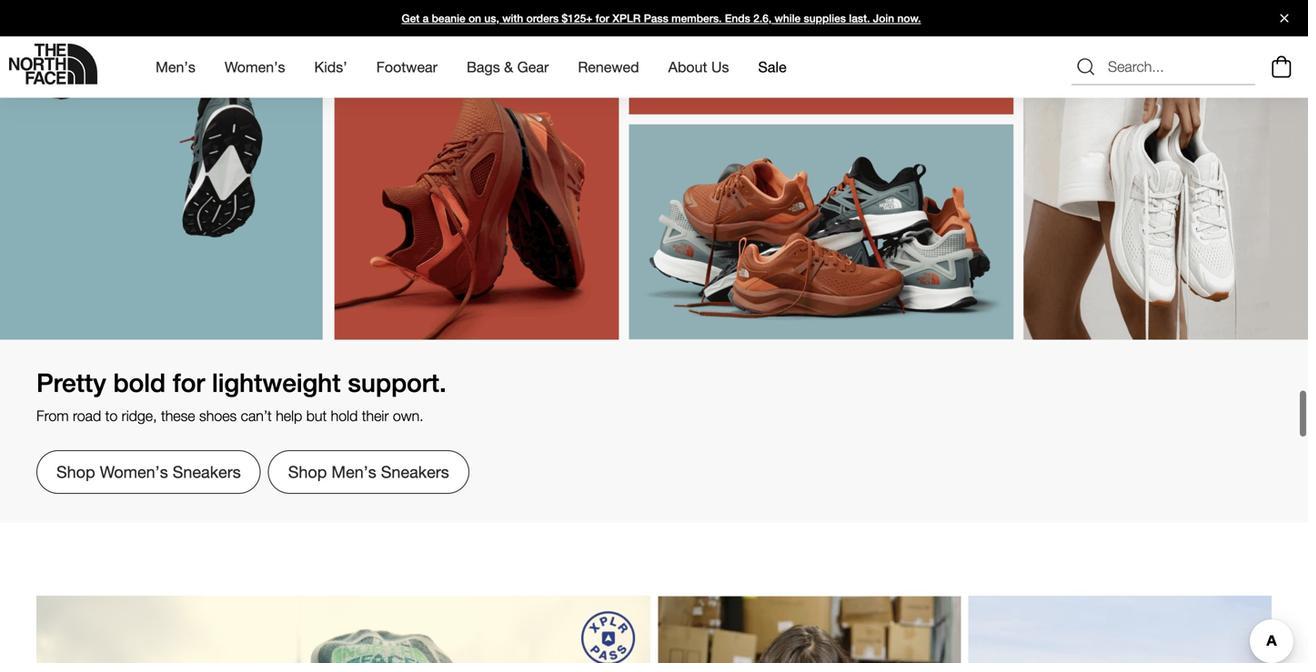 Task type: vqa. For each thing, say whether or not it's contained in the screenshot.
Add to Cart
no



Task type: locate. For each thing, give the bounding box(es) containing it.
1 sneakers from the left
[[173, 462, 241, 482]]

women's left 'kids''
[[225, 58, 285, 76]]

beanie
[[432, 12, 466, 25]]

for inside the get a beanie on us, with orders $125+ for xplr pass members. ends 2.6, while supplies last. join now. link
[[596, 12, 610, 25]]

bold
[[113, 367, 166, 398]]

now.
[[898, 12, 921, 25]]

2 shop from the left
[[288, 462, 327, 482]]

a woman in a repair shop stitches a jacket from the north face for their renewed program. image
[[658, 596, 961, 663]]

get a beanie on us, with orders $125+ for xplr pass members. ends 2.6, while supplies last. join now.
[[402, 12, 921, 25]]

for up these
[[173, 367, 205, 398]]

shop down 'but'
[[288, 462, 327, 482]]

0 horizontal spatial for
[[173, 367, 205, 398]]

a colorful collage of photos featuring the men's oxeye shoes, men's oxeye tech shoes, women's hypnum shoes, and women's hypnum luxe shoes. text reads: "pretty bold for lightweight support. from road to ridge, these shoes can't help but hold their own." image
[[0, 0, 1308, 340]]

shop for shop women's sneakers
[[56, 462, 95, 482]]

while
[[775, 12, 801, 25]]

1 horizontal spatial shop
[[288, 462, 327, 482]]

about
[[668, 58, 707, 76]]

footwear link
[[376, 42, 438, 92]]

supplies
[[804, 12, 846, 25]]

last.
[[849, 12, 870, 25]]

shop down road
[[56, 462, 95, 482]]

2 sneakers from the left
[[381, 462, 449, 482]]

sneakers down shoes
[[173, 462, 241, 482]]

shop men's sneakers link
[[268, 450, 469, 494]]

sneakers inside 'link'
[[381, 462, 449, 482]]

0 vertical spatial for
[[596, 12, 610, 25]]

men's
[[156, 58, 196, 76], [332, 462, 376, 482]]

bags
[[467, 58, 500, 76]]

1 vertical spatial men's
[[332, 462, 376, 482]]

1 shop from the left
[[56, 462, 95, 482]]

us
[[711, 58, 729, 76]]

0 vertical spatial women's
[[225, 58, 285, 76]]

their
[[362, 407, 389, 425]]

kids' link
[[314, 42, 347, 92]]

0 horizontal spatial women's
[[100, 462, 168, 482]]

pretty
[[36, 367, 106, 398]]

a
[[423, 12, 429, 25]]

sneakers for shop women's sneakers
[[173, 462, 241, 482]]

women's down ridge,
[[100, 462, 168, 482]]

women's
[[225, 58, 285, 76], [100, 462, 168, 482]]

men's left women's link
[[156, 58, 196, 76]]

0 vertical spatial men's
[[156, 58, 196, 76]]

&
[[504, 58, 513, 76]]

shop women's sneakers link
[[36, 450, 261, 494]]

0 horizontal spatial sneakers
[[173, 462, 241, 482]]

1 horizontal spatial men's
[[332, 462, 376, 482]]

on
[[469, 12, 481, 25]]

about us
[[668, 58, 729, 76]]

bags & gear link
[[467, 42, 549, 92]]

sneakers down own. at the left bottom of the page
[[381, 462, 449, 482]]

2.6,
[[754, 12, 772, 25]]

sneakers
[[173, 462, 241, 482], [381, 462, 449, 482]]

1 horizontal spatial women's
[[225, 58, 285, 76]]

for left xplr
[[596, 12, 610, 25]]

shop
[[56, 462, 95, 482], [288, 462, 327, 482]]

shop inside 'link'
[[288, 462, 327, 482]]

1 horizontal spatial sneakers
[[381, 462, 449, 482]]

0 horizontal spatial men's
[[156, 58, 196, 76]]

for
[[596, 12, 610, 25], [173, 367, 205, 398]]

support.
[[348, 367, 447, 398]]

with
[[502, 12, 523, 25]]

these
[[161, 407, 195, 425]]

pretty bold for lightweight support.
[[36, 367, 447, 398]]

1 horizontal spatial for
[[596, 12, 610, 25]]

a woman looks at you with a straight face. she is outside wearing the north face retro logo beanie, and north face down jacket in pine needle. image
[[36, 596, 651, 663]]

about us link
[[668, 42, 729, 92]]

sale link
[[758, 42, 787, 92]]

men's down "hold"
[[332, 462, 376, 482]]

us,
[[484, 12, 499, 25]]

Search search field
[[1072, 49, 1256, 85]]

0 horizontal spatial shop
[[56, 462, 95, 482]]

shop men's sneakers
[[288, 462, 449, 482]]



Task type: describe. For each thing, give the bounding box(es) containing it.
ends
[[725, 12, 750, 25]]

but
[[306, 407, 327, 425]]

1 vertical spatial women's
[[100, 462, 168, 482]]

road
[[73, 407, 101, 425]]

xplr
[[613, 12, 641, 25]]

men's inside 'link'
[[332, 462, 376, 482]]

renewed
[[578, 58, 639, 76]]

lightweight
[[212, 367, 341, 398]]

sneakers for shop men's sneakers
[[381, 462, 449, 482]]

can't
[[241, 407, 272, 425]]

a fan of yellow, blue and red gift cards from the north face. image
[[969, 596, 1272, 663]]

kids'
[[314, 58, 347, 76]]

search all image
[[1075, 56, 1097, 78]]

the north face home page image
[[9, 44, 97, 85]]

orders
[[526, 12, 559, 25]]

view cart image
[[1267, 53, 1297, 81]]

close image
[[1273, 14, 1297, 22]]

from
[[36, 407, 69, 425]]

1 vertical spatial for
[[173, 367, 205, 398]]

pass
[[644, 12, 669, 25]]

get
[[402, 12, 420, 25]]

renewed link
[[578, 42, 639, 92]]

hold
[[331, 407, 358, 425]]

$125+
[[562, 12, 593, 25]]

members.
[[672, 12, 722, 25]]

get a beanie on us, with orders $125+ for xplr pass members. ends 2.6, while supplies last. join now. link
[[0, 0, 1308, 36]]

bags & gear
[[467, 58, 549, 76]]

men's link
[[156, 42, 196, 92]]

gear
[[517, 58, 549, 76]]

sale
[[758, 58, 787, 76]]

shop for shop men's sneakers
[[288, 462, 327, 482]]

own.
[[393, 407, 424, 425]]

women's link
[[225, 42, 285, 92]]

shoes
[[199, 407, 237, 425]]

ridge,
[[122, 407, 157, 425]]

join
[[873, 12, 895, 25]]

footwear
[[376, 58, 438, 76]]

shop women's sneakers
[[56, 462, 241, 482]]

help
[[276, 407, 302, 425]]

from road to ridge, these shoes can't help but hold their own.
[[36, 407, 424, 425]]

to
[[105, 407, 118, 425]]



